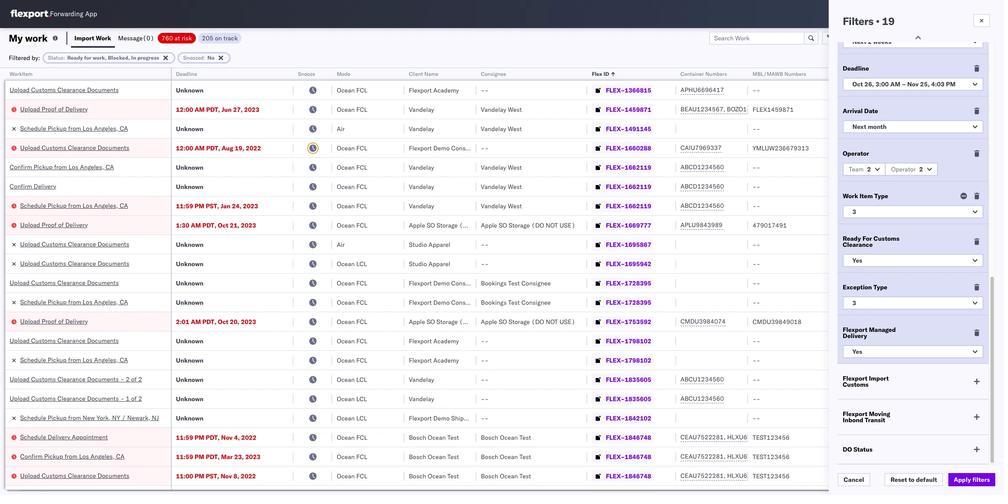 Task type: describe. For each thing, give the bounding box(es) containing it.
6 schedule from the top
[[20, 433, 46, 441]]

1695867
[[625, 241, 652, 248]]

13 flex- from the top
[[606, 318, 625, 326]]

1
[[126, 395, 130, 402]]

14 fcl from the top
[[357, 453, 368, 461]]

gaurav jawla for confirm pickup from los angeles, ca
[[892, 163, 928, 171]]

15 flex- from the top
[[606, 356, 625, 364]]

0 vertical spatial type
[[875, 192, 889, 200]]

test123456 for 11:59 pm pdt, nov 4, 2022
[[753, 434, 790, 441]]

8 unknown from the top
[[176, 298, 204, 306]]

customs inside flexport import customs
[[844, 381, 869, 389]]

beau1234567,
[[681, 105, 726, 113]]

1459871
[[625, 105, 652, 113]]

0 vertical spatial confirm pickup from los angeles, ca button
[[10, 163, 114, 172]]

25,
[[921, 80, 930, 88]]

am inside button
[[891, 80, 901, 88]]

4 demo from the top
[[434, 414, 450, 422]]

to
[[909, 476, 915, 484]]

los for the confirm pickup from los angeles, ca "link" associated with bottommost confirm pickup from los angeles, ca button
[[79, 452, 89, 460]]

11:00
[[176, 472, 193, 480]]

am for 2:01 am pdt, oct 20, 2023
[[191, 318, 201, 326]]

12:00 for 12:00 am pdt, aug 19, 2022
[[176, 144, 193, 152]]

3 demo from the top
[[434, 298, 450, 306]]

/
[[122, 414, 126, 422]]

confirm for bottommost confirm pickup from los angeles, ca button
[[20, 452, 43, 460]]

pickup inside 'schedule pickup from los angeles, ca' button
[[48, 202, 67, 209]]

pm for 11:59 pm pdt, mar 23, 2023
[[195, 453, 204, 461]]

2 schedule from the top
[[20, 202, 46, 209]]

12:00 am pdt, jun 27, 2023
[[176, 105, 260, 113]]

Search Work text field
[[710, 31, 805, 45]]

pm for 11:00 pm pst, nov 8, 2022
[[195, 472, 204, 480]]

jawla for confirm delivery
[[913, 183, 928, 191]]

4 vandelay west from the top
[[481, 183, 522, 191]]

upload proof of delivery button for 2:01 am pdt, oct 20, 2023
[[20, 317, 88, 327]]

(0)
[[143, 34, 154, 42]]

2 lcl from the top
[[357, 376, 367, 384]]

5 west from the top
[[508, 202, 522, 210]]

name
[[425, 71, 439, 77]]

flex-1662119 for confirm pickup from los angeles, ca
[[606, 163, 652, 171]]

12 flex- from the top
[[606, 298, 625, 306]]

test123456 for 11:00 pm pst, nov 8, 2022
[[753, 472, 790, 480]]

schedule for flexport demo consignee
[[20, 298, 46, 306]]

1 ocean fcl from the top
[[337, 86, 368, 94]]

13 unknown from the top
[[176, 414, 204, 422]]

1 3 from the top
[[853, 208, 857, 216]]

2 upload proof of delivery button from the top
[[20, 220, 88, 230]]

team 2
[[850, 165, 872, 173]]

3 resize handle column header from the left
[[322, 68, 333, 495]]

gaurav for upload customs clearance documents - 1 of 2
[[892, 395, 912, 403]]

jan
[[221, 202, 231, 210]]

2023 for 11:59 pm pdt, mar 23, 2023
[[245, 453, 261, 461]]

angeles, for schedule pickup from los angeles, ca link for vandelay
[[94, 124, 118, 132]]

4,
[[234, 434, 240, 441]]

12:00 am pdt, aug 19, 2022
[[176, 144, 261, 152]]

progress
[[137, 54, 159, 61]]

proof for 12:00 am pdt, jun 27, 2023
[[42, 105, 57, 113]]

yes for ready for customs clearance
[[853, 257, 863, 265]]

2 vertical spatial operator
[[892, 165, 917, 173]]

flex-1491145
[[606, 125, 652, 133]]

4 lcl from the top
[[357, 414, 367, 422]]

upload customs clearance documents - 1 of 2 button
[[10, 394, 142, 404]]

hlxu6269489, for 11:00 pm pst, nov 8, 2022
[[728, 472, 773, 480]]

snooze
[[298, 71, 315, 77]]

client
[[409, 71, 423, 77]]

2 vandelay west from the top
[[481, 125, 522, 133]]

11:59 pm pst, jan 24, 2023
[[176, 202, 258, 210]]

12 fcl from the top
[[357, 356, 368, 364]]

resize handle column header for deadline
[[283, 68, 294, 495]]

at
[[175, 34, 180, 42]]

los for topmost confirm pickup from los angeles, ca button's the confirm pickup from los angeles, ca "link"
[[69, 163, 78, 171]]

next for next month
[[853, 123, 867, 131]]

12 ocean fcl from the top
[[337, 356, 368, 364]]

los for second schedule pickup from los angeles, ca link from the top
[[83, 202, 93, 209]]

batch
[[955, 34, 973, 42]]

2023 for 11:59 pm pst, jan 24, 2023
[[243, 202, 258, 210]]

11:59 for 11:59 pm pdt, mar 23, 2023
[[176, 453, 193, 461]]

11:59 pm pdt, mar 23, 2023
[[176, 453, 261, 461]]

6 ocean fcl from the top
[[337, 202, 368, 210]]

delivery inside flexport managed delivery
[[844, 332, 868, 340]]

2 west from the top
[[508, 125, 522, 133]]

test123456 for 11:59 pm pdt, mar 23, 2023
[[753, 453, 790, 461]]

my
[[9, 32, 23, 44]]

1 jawla from the top
[[913, 125, 928, 133]]

jun
[[222, 105, 232, 113]]

4 flex- from the top
[[606, 144, 625, 152]]

snoozed
[[183, 54, 204, 61]]

flexport import customs
[[844, 375, 890, 389]]

managed
[[870, 326, 897, 334]]

13 ocean fcl from the top
[[337, 434, 368, 441]]

–
[[903, 80, 907, 88]]

12:00 for 12:00 am pdt, jun 27, 2023
[[176, 105, 193, 113]]

mode button
[[333, 69, 396, 78]]

0 vertical spatial status
[[48, 54, 63, 61]]

file exception
[[855, 34, 896, 42]]

9 ocean fcl from the top
[[337, 298, 368, 306]]

11 resize handle column header from the left
[[983, 68, 993, 495]]

flex-1753592
[[606, 318, 652, 326]]

5 ocean fcl from the top
[[337, 183, 368, 191]]

transit
[[866, 416, 886, 424]]

container numbers button
[[677, 69, 740, 78]]

upload customs clearance documents - 1 of 2
[[10, 395, 142, 402]]

2 bookings test consignee from the top
[[481, 298, 551, 306]]

1 academy from the top
[[434, 86, 459, 94]]

forwarding app
[[50, 10, 97, 18]]

upload customs clearance documents - 1 of 2 link
[[10, 394, 142, 403]]

reset
[[891, 476, 908, 484]]

10 unknown from the top
[[176, 356, 204, 364]]

schedule pickup from los angeles, ca link for flexport academy
[[20, 356, 128, 364]]

flex-1459871
[[606, 105, 652, 113]]

3 unknown from the top
[[176, 163, 204, 171]]

1 vertical spatial type
[[874, 283, 888, 291]]

schedule delivery appointment
[[20, 433, 108, 441]]

action
[[974, 34, 994, 42]]

11:00 pm pst, nov 8, 2022
[[176, 472, 256, 480]]

5 gaurav jawla from the top
[[892, 434, 928, 441]]

•
[[877, 14, 880, 28]]

1835605 for upload customs clearance documents - 1 of 2
[[625, 395, 652, 403]]

2 right team
[[868, 165, 872, 173]]

of for 12:00's upload proof of delivery link
[[58, 105, 64, 113]]

flexport inside flexport moving inbond transit
[[844, 410, 868, 418]]

8 ocean fcl from the top
[[337, 279, 368, 287]]

4 ocean lcl from the top
[[337, 414, 367, 422]]

7 ocean fcl from the top
[[337, 221, 368, 229]]

batch action button
[[942, 31, 999, 45]]

do status
[[844, 446, 873, 454]]

filtered
[[9, 54, 30, 62]]

workitem
[[10, 71, 33, 77]]

24,
[[232, 202, 242, 210]]

hlxu8034992 for 11:00 pm pst, nov 8, 2022
[[774, 472, 817, 480]]

5 gaurav from the top
[[892, 434, 912, 441]]

agent
[[986, 202, 1003, 210]]

workitem button
[[5, 69, 162, 78]]

air for vandelay
[[337, 125, 345, 133]]

confirm for confirm delivery button
[[10, 182, 32, 190]]

1 gaurav from the top
[[892, 125, 912, 133]]

2 3 button from the top
[[844, 297, 984, 310]]

3 vandelay west from the top
[[481, 163, 522, 171]]

11 unknown from the top
[[176, 376, 204, 384]]

3 flexport academy from the top
[[409, 356, 459, 364]]

2 fcl from the top
[[357, 105, 368, 113]]

schedule pickup from los angeles, ca button
[[20, 201, 128, 211]]

clearance inside button
[[57, 395, 86, 402]]

in
[[131, 54, 136, 61]]

flexport demo shipper
[[409, 414, 473, 422]]

jaehyung choi - test destination agent
[[892, 202, 1003, 210]]

flex-1660288
[[606, 144, 652, 152]]

of inside upload customs clearance documents - 1 of 2 link
[[131, 395, 137, 402]]

9 unknown from the top
[[176, 337, 204, 345]]

19 flex- from the top
[[606, 434, 625, 441]]

aug
[[222, 144, 233, 152]]

resize handle column header for flex id
[[666, 68, 677, 495]]

9 flex- from the top
[[606, 241, 625, 248]]

1 3 button from the top
[[844, 205, 984, 218]]

team
[[850, 165, 864, 173]]

1 ocean lcl from the top
[[337, 260, 367, 268]]

205 on track
[[202, 34, 238, 42]]

11 flex- from the top
[[606, 279, 625, 287]]

confirm for topmost confirm pickup from los angeles, ca button
[[10, 163, 32, 171]]

of for 2nd upload proof of delivery link from the bottom
[[58, 221, 64, 229]]

apply filters button
[[949, 473, 996, 486]]

3 ocean lcl from the top
[[337, 395, 367, 403]]

2 schedule pickup from los angeles, ca link from the top
[[20, 201, 128, 210]]

1491145
[[625, 125, 652, 133]]

confirm pickup from los angeles, ca link for bottommost confirm pickup from los angeles, ca button
[[20, 452, 125, 461]]

clearance inside button
[[57, 375, 86, 383]]

cancel
[[844, 476, 865, 484]]

schedule pickup from los angeles, ca for flexport demo consignee
[[20, 298, 128, 306]]

20 flex- from the top
[[606, 453, 625, 461]]

760
[[162, 34, 173, 42]]

angeles, for flexport academy's schedule pickup from los angeles, ca link
[[94, 356, 118, 364]]

10 ocean fcl from the top
[[337, 318, 368, 326]]

import work
[[75, 34, 111, 42]]

moving
[[870, 410, 891, 418]]

8 flex- from the top
[[606, 221, 625, 229]]

apply
[[955, 476, 972, 484]]

3 lcl from the top
[[357, 395, 367, 403]]

ceau7522281, hlxu6269489, hlxu8034992 for 11:59 pm pdt, mar 23, 2023
[[681, 453, 817, 461]]

shipper
[[452, 414, 473, 422]]

5 fcl from the top
[[357, 183, 368, 191]]

1 flex-1798102 from the top
[[606, 337, 652, 345]]

filters • 19
[[844, 14, 895, 28]]

for
[[863, 235, 873, 243]]

upload proof of delivery link for 12:00
[[20, 105, 88, 113]]

savant
[[912, 86, 931, 94]]

forwarding app link
[[11, 10, 97, 18]]

consignee inside consignee button
[[481, 71, 507, 77]]

0 vertical spatial ready
[[67, 54, 83, 61]]

customs inside ready for customs clearance
[[874, 235, 900, 243]]

4 ocean fcl from the top
[[337, 163, 368, 171]]

5 unknown from the top
[[176, 241, 204, 248]]

nov for 11:00 pm pst, nov 8, 2022
[[221, 472, 232, 480]]

pm for 11:59 pm pst, jan 24, 2023
[[195, 202, 204, 210]]

1 bookings test consignee from the top
[[481, 279, 551, 287]]

12 unknown from the top
[[176, 395, 204, 403]]

work inside import work button
[[96, 34, 111, 42]]

numbers for container numbers
[[706, 71, 728, 77]]

from for flexport academy's schedule pickup from los angeles, ca link
[[68, 356, 81, 364]]

1846748 for 11:59 pm pdt, mar 23, 2023
[[625, 453, 652, 461]]

1 gaurav jawla from the top
[[892, 125, 928, 133]]

2 unknown from the top
[[176, 125, 204, 133]]

from for schedule pickup from los angeles, ca link for vandelay
[[68, 124, 81, 132]]

10 flex- from the top
[[606, 260, 625, 268]]

next 2 weeks
[[853, 38, 892, 46]]

16 flex- from the top
[[606, 376, 625, 384]]

2 inside button
[[869, 38, 872, 46]]

snoozed : no
[[183, 54, 215, 61]]

9 fcl from the top
[[357, 298, 368, 306]]

3 1662119 from the top
[[625, 202, 652, 210]]

: for snoozed
[[204, 54, 205, 61]]

mbl/mawb
[[753, 71, 784, 77]]

flex-1842102
[[606, 414, 652, 422]]

container
[[681, 71, 705, 77]]

work item type
[[844, 192, 889, 200]]

operator 2
[[892, 165, 924, 173]]

from for the schedule pickup from new york, ny / newark, nj link
[[68, 414, 81, 422]]

1 flex-1728395 from the top
[[606, 279, 652, 287]]

2 ocean fcl from the top
[[337, 105, 368, 113]]

air for studio apparel
[[337, 241, 345, 248]]

york,
[[97, 414, 111, 422]]

los for flexport academy's schedule pickup from los angeles, ca link
[[83, 356, 93, 364]]

2 ocean lcl from the top
[[337, 376, 367, 384]]

destination
[[953, 202, 985, 210]]

0 vertical spatial operator
[[892, 71, 913, 77]]

7 unknown from the top
[[176, 279, 204, 287]]

upload proof of delivery link for 2:01
[[20, 317, 88, 326]]

pm inside button
[[947, 80, 956, 88]]

- inside upload customs clearance documents - 2 of 2 link
[[120, 375, 124, 383]]

2 1798102 from the top
[[625, 356, 652, 364]]

ready inside ready for customs clearance
[[844, 235, 862, 243]]

14 flex- from the top
[[606, 337, 625, 345]]

4 fcl from the top
[[357, 163, 368, 171]]

mbl/mawb numbers
[[753, 71, 807, 77]]

abcd1234560 for confirm delivery
[[681, 182, 725, 190]]

flex-1846748 for 11:59 pm pdt, nov 4, 2022
[[606, 434, 652, 441]]

pdt, for 27,
[[206, 105, 220, 113]]

by:
[[32, 54, 40, 62]]

1 demo from the top
[[434, 144, 450, 152]]

schedule pickup from new york, ny / newark, nj link
[[20, 413, 159, 422]]

reset to default
[[891, 476, 938, 484]]

4 unknown from the top
[[176, 183, 204, 191]]

5 vandelay west from the top
[[481, 202, 522, 210]]

479017491
[[753, 221, 788, 229]]

2 demo from the top
[[434, 279, 450, 287]]

upload customs clearance documents button for flex-1728395
[[10, 278, 119, 288]]

- inside upload customs clearance documents - 1 of 2 link
[[120, 395, 124, 402]]

schedule for flexport academy
[[20, 356, 46, 364]]

hlxu8034992 for 11:59 pm pdt, nov 4, 2022
[[774, 433, 817, 441]]

customs inside button
[[31, 375, 56, 383]]

schedule delivery appointment link
[[20, 433, 108, 441]]

13 fcl from the top
[[357, 434, 368, 441]]

19
[[883, 14, 895, 28]]

flex-1835605 for upload customs clearance documents - 2 of 2
[[606, 376, 652, 384]]

hlxu6269489, for 11:59 pm pdt, nov 4, 2022
[[728, 433, 773, 441]]

tcnu1234565
[[774, 105, 817, 113]]

pdt, for 19,
[[206, 144, 220, 152]]

flexport inside flexport import customs
[[844, 375, 868, 382]]

yes for flexport managed delivery
[[853, 348, 863, 356]]

2 1728395 from the top
[[625, 298, 652, 306]]

ymluw236679313
[[753, 144, 810, 152]]

abcd1234560 for confirm pickup from los angeles, ca
[[681, 163, 725, 171]]



Task type: locate. For each thing, give the bounding box(es) containing it.
pm right '4:03'
[[947, 80, 956, 88]]

1662119 for confirm pickup from los angeles, ca
[[625, 163, 652, 171]]

1 vertical spatial flex-1835605
[[606, 395, 652, 403]]

yes button for flexport managed delivery
[[844, 345, 984, 358]]

schedule pickup from los angeles, ca for vandelay
[[20, 124, 128, 132]]

0 horizontal spatial ready
[[67, 54, 83, 61]]

2 vertical spatial proof
[[42, 317, 57, 325]]

filtered by:
[[9, 54, 40, 62]]

am for 12:00 am pdt, aug 19, 2022
[[195, 144, 205, 152]]

upload customs clearance documents button for flex-1366815
[[10, 85, 119, 95]]

0 vertical spatial import
[[75, 34, 94, 42]]

gaurav jawla for upload customs clearance documents - 1 of 2
[[892, 395, 928, 403]]

flex-1835605 button
[[592, 374, 654, 386], [592, 374, 654, 386], [592, 393, 654, 405], [592, 393, 654, 405]]

1 vertical spatial status
[[854, 446, 873, 454]]

flexport
[[409, 86, 432, 94], [409, 144, 432, 152], [409, 279, 432, 287], [409, 298, 432, 306], [844, 326, 868, 334], [409, 337, 432, 345], [409, 356, 432, 364], [844, 375, 868, 382], [844, 410, 868, 418], [409, 414, 432, 422]]

2022 for 12:00 am pdt, aug 19, 2022
[[246, 144, 261, 152]]

3 ceau7522281, from the top
[[681, 472, 726, 480]]

delivery inside confirm delivery link
[[34, 182, 56, 190]]

26,
[[865, 80, 875, 88]]

0 vertical spatial 1728395
[[625, 279, 652, 287]]

am right 1:30
[[191, 221, 201, 229]]

: left no
[[204, 54, 205, 61]]

jawla
[[913, 125, 928, 133], [913, 163, 928, 171], [913, 183, 928, 191], [913, 395, 928, 403], [913, 434, 928, 441]]

of for upload proof of delivery link associated with 2:01
[[58, 317, 64, 325]]

1 apparel from the top
[[429, 241, 451, 248]]

upload proof of delivery button for 12:00 am pdt, jun 27, 2023
[[20, 105, 88, 114]]

confirm pickup from los angeles, ca link up confirm delivery
[[10, 163, 114, 171]]

2 vertical spatial oct
[[218, 318, 229, 326]]

next
[[853, 38, 867, 46], [853, 123, 867, 131]]

2022 for 11:00 pm pst, nov 8, 2022
[[241, 472, 256, 480]]

1 horizontal spatial work
[[844, 192, 859, 200]]

3 flexport demo consignee from the top
[[409, 298, 481, 306]]

1 schedule pickup from los angeles, ca link from the top
[[20, 124, 128, 133]]

3 ceau7522281, hlxu6269489, hlxu8034992 from the top
[[681, 472, 817, 480]]

6 flex- from the top
[[606, 183, 625, 191]]

schedule pickup from los angeles, ca link for vandelay
[[20, 124, 128, 133]]

2 vertical spatial hlxu8034992
[[774, 472, 817, 480]]

1 vertical spatial ceau7522281,
[[681, 453, 726, 461]]

am right 2:01
[[191, 318, 201, 326]]

1 horizontal spatial deadline
[[844, 64, 870, 72]]

1 unknown from the top
[[176, 86, 204, 94]]

0 vertical spatial ceau7522281, hlxu6269489, hlxu8034992
[[681, 433, 817, 441]]

so
[[427, 221, 435, 229], [499, 221, 507, 229], [427, 318, 435, 326], [499, 318, 507, 326]]

2 bookings from the top
[[481, 298, 507, 306]]

1 vertical spatial work
[[844, 192, 859, 200]]

2 hlxu8034992 from the top
[[774, 453, 817, 461]]

ca for second schedule pickup from los angeles, ca link from the top
[[120, 202, 128, 209]]

1 : from the left
[[63, 54, 65, 61]]

1 flexport academy from the top
[[409, 86, 459, 94]]

0 vertical spatial flex-1662119
[[606, 163, 652, 171]]

confirm pickup from los angeles, ca link down schedule delivery appointment button
[[20, 452, 125, 461]]

1 west from the top
[[508, 105, 522, 113]]

2 12:00 from the top
[[176, 144, 193, 152]]

am left –
[[891, 80, 901, 88]]

schedule pickup from los angeles, ca for flexport academy
[[20, 356, 128, 364]]

1 abcd1234560 from the top
[[681, 163, 725, 171]]

1 vertical spatial upload proof of delivery
[[20, 221, 88, 229]]

3 down exception
[[853, 299, 857, 307]]

schedule pickup from los angeles, ca link for flexport demo consignee
[[20, 298, 128, 306]]

1 air from the top
[[337, 125, 345, 133]]

next month button
[[844, 120, 984, 133]]

gaurav for confirm pickup from los angeles, ca
[[892, 163, 912, 171]]

2 up 1
[[126, 375, 130, 383]]

pm for 11:59 pm pdt, nov 4, 2022
[[195, 434, 204, 441]]

7 fcl from the top
[[357, 221, 368, 229]]

item
[[860, 192, 874, 200]]

resize handle column header for consignee
[[577, 68, 588, 495]]

1835605 for upload customs clearance documents - 2 of 2
[[625, 376, 652, 384]]

from for flexport demo consignee schedule pickup from los angeles, ca link
[[68, 298, 81, 306]]

1 vertical spatial upload proof of delivery button
[[20, 220, 88, 230]]

15 fcl from the top
[[357, 472, 368, 480]]

1 vertical spatial hlxu8034992
[[774, 453, 817, 461]]

2022 right 8,
[[241, 472, 256, 480]]

flexport academy
[[409, 86, 459, 94], [409, 337, 459, 345], [409, 356, 459, 364]]

0 vertical spatial abcu1234560
[[681, 375, 725, 383]]

bosch
[[409, 434, 427, 441], [481, 434, 499, 441], [409, 453, 427, 461], [481, 453, 499, 461], [409, 472, 427, 480], [481, 472, 499, 480]]

2:01
[[176, 318, 189, 326]]

17 flex- from the top
[[606, 395, 625, 403]]

1 flex-1662119 from the top
[[606, 163, 652, 171]]

2 inside button
[[138, 395, 142, 402]]

0 vertical spatial studio
[[409, 241, 427, 248]]

apparel for ocean lcl
[[429, 260, 451, 268]]

type right exception
[[874, 283, 888, 291]]

0 vertical spatial ceau7522281,
[[681, 433, 726, 441]]

4 schedule from the top
[[20, 356, 46, 364]]

resize handle column header for mbl/mawb numbers
[[877, 68, 888, 495]]

1 vertical spatial pst,
[[206, 472, 219, 480]]

2 air from the top
[[337, 241, 345, 248]]

pm up '11:59 pm pdt, mar 23, 2023'
[[195, 434, 204, 441]]

2 flexport demo consignee from the top
[[409, 279, 481, 287]]

11 ocean fcl from the top
[[337, 337, 368, 345]]

pst,
[[206, 202, 219, 210], [206, 472, 219, 480]]

flex-1662119 for confirm delivery
[[606, 183, 652, 191]]

1 vertical spatial 11:59
[[176, 434, 193, 441]]

customs
[[31, 86, 56, 94], [42, 144, 66, 152], [874, 235, 900, 243], [42, 240, 66, 248], [42, 259, 66, 267], [31, 279, 56, 287], [31, 337, 56, 345], [31, 375, 56, 383], [844, 381, 869, 389], [31, 395, 56, 402], [42, 472, 66, 480]]

next for next 2 weeks
[[853, 38, 867, 46]]

2 flex- from the top
[[606, 105, 625, 113]]

yes down ready for customs clearance
[[853, 257, 863, 265]]

1 horizontal spatial numbers
[[785, 71, 807, 77]]

2 vertical spatial upload proof of delivery link
[[20, 317, 88, 326]]

1:30 am pdt, oct 21, 2023
[[176, 221, 256, 229]]

11:59 for 11:59 pm pdt, nov 4, 2022
[[176, 434, 193, 441]]

: left for at left
[[63, 54, 65, 61]]

aplu9843989
[[681, 221, 723, 229]]

weeks
[[874, 38, 892, 46]]

0 vertical spatial hlxu6269489,
[[728, 433, 773, 441]]

pst, for jan
[[206, 202, 219, 210]]

2 up "newark,"
[[138, 375, 142, 383]]

0 vertical spatial 12:00
[[176, 105, 193, 113]]

status right do
[[854, 446, 873, 454]]

mar
[[221, 453, 233, 461]]

1 vertical spatial abcu1234560
[[681, 395, 725, 403]]

apparel
[[429, 241, 451, 248], [429, 260, 451, 268]]

import up for at left
[[75, 34, 94, 42]]

0 vertical spatial bookings test consignee
[[481, 279, 551, 287]]

pdt, left jun
[[206, 105, 220, 113]]

1 vertical spatial studio apparel
[[409, 260, 451, 268]]

los for schedule pickup from los angeles, ca link for vandelay
[[83, 124, 93, 132]]

1 yes button from the top
[[844, 254, 984, 267]]

1 vertical spatial 1798102
[[625, 356, 652, 364]]

0 vertical spatial flex-1835605
[[606, 376, 652, 384]]

flex-1846748 for 11:59 pm pdt, mar 23, 2023
[[606, 453, 652, 461]]

deadline down snoozed
[[176, 71, 197, 77]]

0 vertical spatial 2022
[[246, 144, 261, 152]]

1 vertical spatial upload proof of delivery link
[[20, 220, 88, 229]]

2022 right 4,
[[241, 434, 257, 441]]

0 vertical spatial test123456
[[753, 434, 790, 441]]

upload inside button
[[10, 375, 30, 383]]

2 flex-1846748 from the top
[[606, 453, 652, 461]]

reset to default button
[[885, 473, 944, 486]]

pst, down '11:59 pm pdt, mar 23, 2023'
[[206, 472, 219, 480]]

2 vertical spatial 1846748
[[625, 472, 652, 480]]

choi
[[919, 202, 932, 210]]

ready left for
[[844, 235, 862, 243]]

7 flex- from the top
[[606, 202, 625, 210]]

confirm pickup from los angeles, ca button up confirm delivery
[[10, 163, 114, 172]]

pickup inside the schedule pickup from new york, ny / newark, nj link
[[48, 414, 67, 422]]

documents inside button
[[87, 375, 119, 383]]

operator up –
[[892, 71, 913, 77]]

flex-1753592 button
[[592, 316, 654, 328], [592, 316, 654, 328]]

exception
[[844, 283, 873, 291]]

1 vertical spatial 12:00
[[176, 144, 193, 152]]

18 flex- from the top
[[606, 414, 625, 422]]

status right the by: at the left of page
[[48, 54, 63, 61]]

yes down flexport managed delivery
[[853, 348, 863, 356]]

0 vertical spatial flex-1798102
[[606, 337, 652, 345]]

apply filters
[[955, 476, 991, 484]]

2 studio apparel from the top
[[409, 260, 451, 268]]

1 1798102 from the top
[[625, 337, 652, 345]]

: for status
[[63, 54, 65, 61]]

2 vertical spatial ceau7522281,
[[681, 472, 726, 480]]

numbers up aphu6696417
[[706, 71, 728, 77]]

0 vertical spatial oct
[[853, 80, 864, 88]]

4 resize handle column header from the left
[[394, 68, 405, 495]]

pdt, for 23,
[[206, 453, 220, 461]]

numbers right the mbl/mawb
[[785, 71, 807, 77]]

20,
[[230, 318, 240, 326]]

operator up jaehyung
[[892, 165, 917, 173]]

21 flex- from the top
[[606, 472, 625, 480]]

1 upload proof of delivery button from the top
[[20, 105, 88, 114]]

next down the arrival date
[[853, 123, 867, 131]]

1 vertical spatial studio
[[409, 260, 427, 268]]

2023 for 12:00 am pdt, jun 27, 2023
[[244, 105, 260, 113]]

2 vertical spatial hlxu6269489,
[[728, 472, 773, 480]]

studio apparel for ocean lcl
[[409, 260, 451, 268]]

app
[[85, 10, 97, 18]]

2 academy from the top
[[434, 337, 459, 345]]

operator up team
[[844, 150, 870, 157]]

1 vertical spatial academy
[[434, 337, 459, 345]]

1 numbers from the left
[[706, 71, 728, 77]]

4:03
[[932, 80, 945, 88]]

2 ceau7522281, hlxu6269489, hlxu8034992 from the top
[[681, 453, 817, 461]]

pm up 11:00 pm pst, nov 8, 2022
[[195, 453, 204, 461]]

4 gaurav from the top
[[892, 395, 912, 403]]

0 vertical spatial flexport academy
[[409, 86, 459, 94]]

2 ceau7522281, from the top
[[681, 453, 726, 461]]

confirm pickup from los angeles, ca up confirm delivery
[[10, 163, 114, 171]]

proof for 2:01 am pdt, oct 20, 2023
[[42, 317, 57, 325]]

1 vertical spatial nov
[[221, 434, 233, 441]]

message (0)
[[118, 34, 154, 42]]

flex-1662119 button
[[592, 161, 654, 173], [592, 161, 654, 173], [592, 181, 654, 193], [592, 181, 654, 193], [592, 200, 654, 212], [592, 200, 654, 212]]

pdt,
[[206, 105, 220, 113], [206, 144, 220, 152], [203, 221, 216, 229], [203, 318, 216, 326], [206, 434, 220, 441], [206, 453, 220, 461]]

12:00
[[176, 105, 193, 113], [176, 144, 193, 152]]

upload customs clearance documents button for flex-1798102
[[10, 336, 119, 346]]

angeles,
[[94, 124, 118, 132], [80, 163, 104, 171], [94, 202, 118, 209], [94, 298, 118, 306], [94, 356, 118, 364], [91, 452, 115, 460]]

client name
[[409, 71, 439, 77]]

west
[[508, 105, 522, 113], [508, 125, 522, 133], [508, 163, 522, 171], [508, 183, 522, 191], [508, 202, 522, 210]]

studio for air
[[409, 241, 427, 248]]

10 fcl from the top
[[357, 318, 368, 326]]

0 horizontal spatial status
[[48, 54, 63, 61]]

oct inside button
[[853, 80, 864, 88]]

2 yes from the top
[[853, 348, 863, 356]]

0 vertical spatial hlxu8034992
[[774, 433, 817, 441]]

4 jawla from the top
[[913, 395, 928, 403]]

delivery inside schedule delivery appointment link
[[48, 433, 70, 441]]

flex-1669777
[[606, 221, 652, 229]]

1 horizontal spatial status
[[854, 446, 873, 454]]

confirm pickup from los angeles, ca for topmost confirm pickup from los angeles, ca button
[[10, 163, 114, 171]]

filters
[[844, 14, 874, 28]]

gaurav jawla for confirm delivery
[[892, 183, 928, 191]]

2023 right 20,
[[241, 318, 256, 326]]

1662119 for confirm delivery
[[625, 183, 652, 191]]

mode
[[337, 71, 351, 77]]

0 vertical spatial abcd1234560
[[681, 163, 725, 171]]

2 1662119 from the top
[[625, 183, 652, 191]]

0 vertical spatial bookings
[[481, 279, 507, 287]]

1 flex- from the top
[[606, 86, 625, 94]]

2 jawla from the top
[[913, 163, 928, 171]]

8 resize handle column header from the left
[[738, 68, 749, 495]]

pst, left jan
[[206, 202, 219, 210]]

resize handle column header for workitem
[[160, 68, 171, 495]]

2 up choi
[[920, 165, 924, 173]]

apparel for air
[[429, 241, 451, 248]]

1 vertical spatial oct
[[218, 221, 229, 229]]

2 3 from the top
[[853, 299, 857, 307]]

2 vertical spatial flex-1662119
[[606, 202, 652, 210]]

3 down work item type
[[853, 208, 857, 216]]

11:59 pm pdt, nov 4, 2022
[[176, 434, 257, 441]]

1 vertical spatial confirm pickup from los angeles, ca button
[[20, 452, 125, 462]]

schedule for vandelay
[[20, 124, 46, 132]]

-
[[481, 86, 485, 94], [485, 86, 489, 94], [753, 86, 757, 94], [757, 86, 761, 94], [753, 125, 757, 133], [757, 125, 761, 133], [481, 144, 485, 152], [485, 144, 489, 152], [753, 163, 757, 171], [757, 163, 761, 171], [753, 183, 757, 191], [757, 183, 761, 191], [753, 202, 757, 210], [757, 202, 761, 210], [934, 202, 938, 210], [481, 241, 485, 248], [485, 241, 489, 248], [753, 241, 757, 248], [757, 241, 761, 248], [481, 260, 485, 268], [485, 260, 489, 268], [753, 260, 757, 268], [757, 260, 761, 268], [753, 279, 757, 287], [757, 279, 761, 287], [753, 298, 757, 306], [757, 298, 761, 306], [481, 337, 485, 345], [485, 337, 489, 345], [753, 337, 757, 345], [757, 337, 761, 345], [481, 356, 485, 364], [485, 356, 489, 364], [753, 356, 757, 364], [757, 356, 761, 364], [120, 375, 124, 383], [481, 376, 485, 384], [485, 376, 489, 384], [753, 376, 757, 384], [757, 376, 761, 384], [120, 395, 124, 402], [481, 395, 485, 403], [485, 395, 489, 403], [753, 395, 757, 403], [757, 395, 761, 403], [481, 414, 485, 422], [485, 414, 489, 422], [753, 414, 757, 422], [757, 414, 761, 422]]

2023 right the 24,
[[243, 202, 258, 210]]

3 flex-1846748 from the top
[[606, 472, 652, 480]]

gaurav jawla
[[892, 125, 928, 133], [892, 163, 928, 171], [892, 183, 928, 191], [892, 395, 928, 403], [892, 434, 928, 441]]

2 1835605 from the top
[[625, 395, 652, 403]]

3 west from the top
[[508, 163, 522, 171]]

numbers inside mbl/mawb numbers button
[[785, 71, 807, 77]]

upload proof of delivery button
[[20, 105, 88, 114], [20, 220, 88, 230], [20, 317, 88, 327]]

do
[[844, 446, 853, 454]]

nov for 11:59 pm pdt, nov 4, 2022
[[221, 434, 233, 441]]

nov right –
[[908, 80, 919, 88]]

0 vertical spatial yes button
[[844, 254, 984, 267]]

numbers inside container numbers 'button'
[[706, 71, 728, 77]]

2 hlxu6269489, from the top
[[728, 453, 773, 461]]

upload customs clearance documents - 2 of 2
[[10, 375, 142, 383]]

confirm pickup from los angeles, ca down schedule delivery appointment button
[[20, 452, 125, 460]]

3 1846748 from the top
[[625, 472, 652, 480]]

los
[[83, 124, 93, 132], [69, 163, 78, 171], [83, 202, 93, 209], [83, 298, 93, 306], [83, 356, 93, 364], [79, 452, 89, 460]]

2 yes button from the top
[[844, 345, 984, 358]]

5 resize handle column header from the left
[[466, 68, 477, 495]]

resize handle column header for container numbers
[[738, 68, 749, 495]]

schedule pickup from new york, ny / newark, nj
[[20, 414, 159, 422]]

11:59 for 11:59 pm pst, jan 24, 2023
[[176, 202, 193, 210]]

pm up 1:30 am pdt, oct 21, 2023
[[195, 202, 204, 210]]

am left jun
[[195, 105, 205, 113]]

air
[[337, 125, 345, 133], [337, 241, 345, 248]]

clearance inside ready for customs clearance
[[844, 241, 873, 249]]

--
[[481, 86, 489, 94], [753, 86, 761, 94], [753, 125, 761, 133], [481, 144, 489, 152], [753, 163, 761, 171], [753, 183, 761, 191], [753, 202, 761, 210], [481, 241, 489, 248], [753, 241, 761, 248], [481, 260, 489, 268], [753, 260, 761, 268], [753, 279, 761, 287], [753, 298, 761, 306], [481, 337, 489, 345], [753, 337, 761, 345], [481, 356, 489, 364], [753, 356, 761, 364], [481, 376, 489, 384], [753, 376, 761, 384], [481, 395, 489, 403], [753, 395, 761, 403], [481, 414, 489, 422], [753, 414, 761, 422]]

0 vertical spatial 3
[[853, 208, 857, 216]]

los for flexport demo consignee schedule pickup from los angeles, ca link
[[83, 298, 93, 306]]

flexport. image
[[11, 10, 50, 18]]

ocean fcl
[[337, 86, 368, 94], [337, 105, 368, 113], [337, 144, 368, 152], [337, 163, 368, 171], [337, 183, 368, 191], [337, 202, 368, 210], [337, 221, 368, 229], [337, 279, 368, 287], [337, 298, 368, 306], [337, 318, 368, 326], [337, 337, 368, 345], [337, 356, 368, 364], [337, 434, 368, 441], [337, 453, 368, 461], [337, 472, 368, 480]]

ceau7522281, hlxu6269489, hlxu8034992 for 11:59 pm pdt, nov 4, 2022
[[681, 433, 817, 441]]

from inside button
[[68, 202, 81, 209]]

1 vandelay west from the top
[[481, 105, 522, 113]]

2 vertical spatial flexport demo consignee
[[409, 298, 481, 306]]

1 horizontal spatial import
[[870, 375, 890, 382]]

1 vertical spatial flexport academy
[[409, 337, 459, 345]]

2023 right 21,
[[241, 221, 256, 229]]

ca for flexport academy's schedule pickup from los angeles, ca link
[[120, 356, 128, 364]]

oct left 26, at the top right of the page
[[853, 80, 864, 88]]

work left the item
[[844, 192, 859, 200]]

5 flex- from the top
[[606, 163, 625, 171]]

2 : from the left
[[204, 54, 205, 61]]

next inside button
[[853, 38, 867, 46]]

deadline
[[844, 64, 870, 72], [176, 71, 197, 77]]

0 horizontal spatial numbers
[[706, 71, 728, 77]]

pdt, for 4,
[[206, 434, 220, 441]]

abcu1234560 for upload customs clearance documents - 2 of 2
[[681, 375, 725, 383]]

1 horizontal spatial ready
[[844, 235, 862, 243]]

0 vertical spatial 1798102
[[625, 337, 652, 345]]

file
[[855, 34, 866, 42]]

resize handle column header
[[160, 68, 171, 495], [283, 68, 294, 495], [322, 68, 333, 495], [394, 68, 405, 495], [466, 68, 477, 495], [577, 68, 588, 495], [666, 68, 677, 495], [738, 68, 749, 495], [877, 68, 888, 495], [949, 68, 960, 495], [983, 68, 993, 495]]

of inside upload customs clearance documents - 2 of 2 link
[[131, 375, 137, 383]]

ceau7522281, hlxu6269489, hlxu8034992 for 11:00 pm pst, nov 8, 2022
[[681, 472, 817, 480]]

upload proof of delivery for 2:01
[[20, 317, 88, 325]]

arrival
[[844, 107, 864, 115]]

2022 right 19,
[[246, 144, 261, 152]]

1 vertical spatial import
[[870, 375, 890, 382]]

0 vertical spatial confirm pickup from los angeles, ca
[[10, 163, 114, 171]]

1 vertical spatial flex-1728395
[[606, 298, 652, 306]]

1 vertical spatial 3 button
[[844, 297, 984, 310]]

11 fcl from the top
[[357, 337, 368, 345]]

1 vertical spatial apparel
[[429, 260, 451, 268]]

deadline button
[[172, 69, 285, 78]]

flex-1728395 up flex-1753592
[[606, 298, 652, 306]]

12:00 left the aug
[[176, 144, 193, 152]]

work
[[25, 32, 48, 44]]

flex id
[[592, 71, 610, 77]]

2 right 1
[[138, 395, 142, 402]]

oct left 20,
[[218, 318, 229, 326]]

2 vertical spatial flexport academy
[[409, 356, 459, 364]]

8 fcl from the top
[[357, 279, 368, 287]]

1 1728395 from the top
[[625, 279, 652, 287]]

2 gaurav jawla from the top
[[892, 163, 928, 171]]

Search Shipments (/) text field
[[837, 7, 922, 21]]

3 button up managed at right bottom
[[844, 297, 984, 310]]

appointment
[[72, 433, 108, 441]]

1 pst, from the top
[[206, 202, 219, 210]]

1 vertical spatial flex-1798102
[[606, 356, 652, 364]]

205
[[202, 34, 214, 42]]

6 resize handle column header from the left
[[577, 68, 588, 495]]

deadline up 26, at the top right of the page
[[844, 64, 870, 72]]

0 vertical spatial upload proof of delivery
[[20, 105, 88, 113]]

upload proof of delivery
[[20, 105, 88, 113], [20, 221, 88, 229], [20, 317, 88, 325]]

next down filters
[[853, 38, 867, 46]]

flex-1366815 button
[[592, 84, 654, 96], [592, 84, 654, 96]]

0 vertical spatial yes
[[853, 257, 863, 265]]

1 bookings from the top
[[481, 279, 507, 287]]

0 vertical spatial flexport demo consignee
[[409, 144, 481, 152]]

confirm pickup from los angeles, ca for bottommost confirm pickup from los angeles, ca button
[[20, 452, 125, 460]]

confirm pickup from los angeles, ca button down schedule delivery appointment button
[[20, 452, 125, 462]]

1 vertical spatial yes
[[853, 348, 863, 356]]

angeles, for flexport demo consignee schedule pickup from los angeles, ca link
[[94, 298, 118, 306]]

0 vertical spatial 11:59
[[176, 202, 193, 210]]

upload inside button
[[10, 395, 30, 402]]

import inside button
[[75, 34, 94, 42]]

documents inside button
[[87, 395, 119, 402]]

pst, for nov
[[206, 472, 219, 480]]

0 vertical spatial flex-1728395
[[606, 279, 652, 287]]

track
[[224, 34, 238, 42]]

0 vertical spatial academy
[[434, 86, 459, 94]]

1 lcl from the top
[[357, 260, 367, 268]]

import inside flexport import customs
[[870, 375, 890, 382]]

flex-1798102
[[606, 337, 652, 345], [606, 356, 652, 364]]

0 vertical spatial confirm pickup from los angeles, ca link
[[10, 163, 114, 171]]

2 upload proof of delivery from the top
[[20, 221, 88, 229]]

work,
[[93, 54, 107, 61]]

1 vertical spatial 1835605
[[625, 395, 652, 403]]

customs inside button
[[31, 395, 56, 402]]

hlxu6269489, for 11:59 pm pdt, mar 23, 2023
[[728, 453, 773, 461]]

2 flexport academy from the top
[[409, 337, 459, 345]]

oct left 21,
[[218, 221, 229, 229]]

2 1846748 from the top
[[625, 453, 652, 461]]

2023 right 23,
[[245, 453, 261, 461]]

pdt, down 11:59 pm pst, jan 24, 2023
[[203, 221, 216, 229]]

0 vertical spatial upload proof of delivery button
[[20, 105, 88, 114]]

am left the aug
[[195, 144, 205, 152]]

2 right file
[[869, 38, 872, 46]]

client name button
[[405, 69, 468, 78]]

1846748 for 11:00 pm pst, nov 8, 2022
[[625, 472, 652, 480]]

oct for flex-1669777
[[218, 221, 229, 229]]

1 flex-1835605 from the top
[[606, 376, 652, 384]]

3 test123456 from the top
[[753, 472, 790, 480]]

2 abcd1234560 from the top
[[681, 182, 725, 190]]

pdt, up '11:59 pm pdt, mar 23, 2023'
[[206, 434, 220, 441]]

pdt, left 20,
[[203, 318, 216, 326]]

19,
[[235, 144, 245, 152]]

2 flex-1728395 from the top
[[606, 298, 652, 306]]

work up status : ready for work, blocked, in progress
[[96, 34, 111, 42]]

resize handle column header for client name
[[466, 68, 477, 495]]

1 vertical spatial 2022
[[241, 434, 257, 441]]

import up moving
[[870, 375, 890, 382]]

type right the item
[[875, 192, 889, 200]]

next inside button
[[853, 123, 867, 131]]

abcu1234560
[[681, 375, 725, 383], [681, 395, 725, 403]]

1 hlxu8034992 from the top
[[774, 433, 817, 441]]

1 vertical spatial proof
[[42, 221, 57, 229]]

next 2 weeks button
[[844, 35, 984, 48]]

ready
[[67, 54, 83, 61], [844, 235, 862, 243]]

confirm delivery
[[10, 182, 56, 190]]

1846748 for 11:59 pm pdt, nov 4, 2022
[[625, 434, 652, 441]]

1 vertical spatial confirm
[[10, 182, 32, 190]]

pdt, left mar
[[206, 453, 220, 461]]

flex-1728395 down flex-1695942
[[606, 279, 652, 287]]

3 upload proof of delivery link from the top
[[20, 317, 88, 326]]

2 vertical spatial 1662119
[[625, 202, 652, 210]]

academy
[[434, 86, 459, 94], [434, 337, 459, 345], [434, 356, 459, 364]]

flex-1798102 button
[[592, 335, 654, 347], [592, 335, 654, 347], [592, 354, 654, 366], [592, 354, 654, 366]]

angeles, for second schedule pickup from los angeles, ca link from the top
[[94, 202, 118, 209]]

vandelay
[[409, 105, 435, 113], [481, 105, 507, 113], [409, 125, 435, 133], [481, 125, 507, 133], [409, 163, 435, 171], [481, 163, 507, 171], [409, 183, 435, 191], [481, 183, 507, 191], [409, 202, 435, 210], [481, 202, 507, 210], [409, 376, 435, 384], [409, 395, 435, 403]]

pdt, left the aug
[[206, 144, 220, 152]]

yes button for ready for customs clearance
[[844, 254, 984, 267]]

confirm pickup from los angeles, ca link for topmost confirm pickup from los angeles, ca button
[[10, 163, 114, 171]]

pdt, for 20,
[[203, 318, 216, 326]]

jawla for upload customs clearance documents - 1 of 2
[[913, 395, 928, 403]]

0 vertical spatial nov
[[908, 80, 919, 88]]

3 flex- from the top
[[606, 125, 625, 133]]

pdt, for 21,
[[203, 221, 216, 229]]

3 button down operator 2
[[844, 205, 984, 218]]

0 vertical spatial apparel
[[429, 241, 451, 248]]

am for 12:00 am pdt, jun 27, 2023
[[195, 105, 205, 113]]

flex-1846748 for 11:00 pm pst, nov 8, 2022
[[606, 472, 652, 480]]

new
[[83, 414, 95, 422]]

2022 for 11:59 pm pdt, nov 4, 2022
[[241, 434, 257, 441]]

0 vertical spatial air
[[337, 125, 345, 133]]

ceau7522281, for 11:59 pm pdt, mar 23, 2023
[[681, 453, 726, 461]]

2 vertical spatial upload proof of delivery button
[[20, 317, 88, 327]]

studio
[[409, 241, 427, 248], [409, 260, 427, 268]]

am for 1:30 am pdt, oct 21, 2023
[[191, 221, 201, 229]]

0 horizontal spatial import
[[75, 34, 94, 42]]

1 vertical spatial ceau7522281, hlxu6269489, hlxu8034992
[[681, 453, 817, 461]]

1 vertical spatial air
[[337, 241, 345, 248]]

0 vertical spatial upload proof of delivery link
[[20, 105, 88, 113]]

1 vertical spatial flexport demo consignee
[[409, 279, 481, 287]]

nov inside button
[[908, 80, 919, 88]]

2 flex-1798102 from the top
[[606, 356, 652, 364]]

id
[[604, 71, 610, 77]]

nov left 4,
[[221, 434, 233, 441]]

2023 for 2:01 am pdt, oct 20, 2023
[[241, 318, 256, 326]]

0 horizontal spatial :
[[63, 54, 65, 61]]

2 vertical spatial abcd1234560
[[681, 202, 725, 210]]

8,
[[234, 472, 239, 480]]

1 1835605 from the top
[[625, 376, 652, 384]]

1728395 down 1695942
[[625, 279, 652, 287]]

1 vertical spatial bookings
[[481, 298, 507, 306]]

ready left for at left
[[67, 54, 83, 61]]

blocked,
[[108, 54, 130, 61]]

nov left 8,
[[221, 472, 232, 480]]

flexport inside flexport managed delivery
[[844, 326, 868, 334]]

3 flex-1662119 from the top
[[606, 202, 652, 210]]

1 vertical spatial operator
[[844, 150, 870, 157]]

6 fcl from the top
[[357, 202, 368, 210]]

consignee button
[[477, 69, 579, 78]]

abcu1234560 for upload customs clearance documents - 1 of 2
[[681, 395, 725, 403]]

4 west from the top
[[508, 183, 522, 191]]

1 vertical spatial flex-1846748
[[606, 453, 652, 461]]

ceau7522281, for 11:59 pm pdt, nov 4, 2022
[[681, 433, 726, 441]]

gaurav for confirm delivery
[[892, 183, 912, 191]]

12:00 left jun
[[176, 105, 193, 113]]

1728395 up 1753592
[[625, 298, 652, 306]]

deadline inside button
[[176, 71, 197, 77]]

2023 right 27,
[[244, 105, 260, 113]]

schedule for flexport demo shipper
[[20, 414, 46, 422]]

10 resize handle column header from the left
[[949, 68, 960, 495]]

nj
[[152, 414, 159, 422]]

1753592
[[625, 318, 652, 326]]

pm right 11:00
[[195, 472, 204, 480]]

confirm delivery link
[[10, 182, 56, 191]]



Task type: vqa. For each thing, say whether or not it's contained in the screenshot.
Upload Customs Clearance Documents - 1 of 2 Flex-1835605
yes



